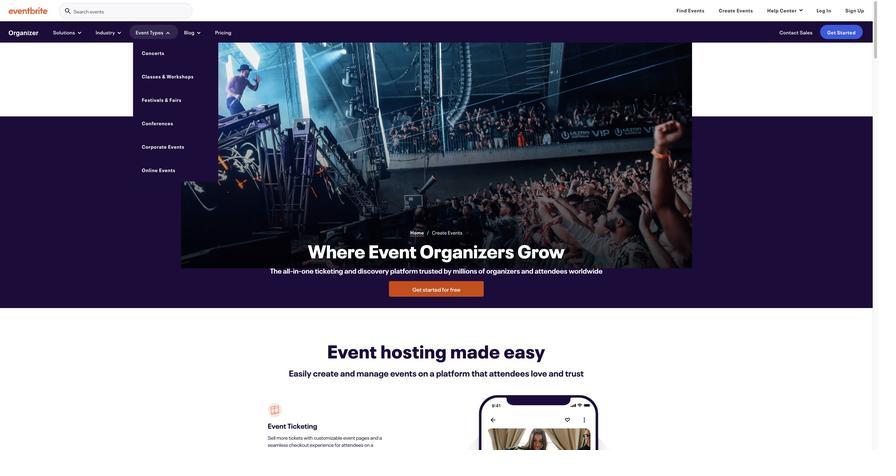 Task type: describe. For each thing, give the bounding box(es) containing it.
event types
[[136, 28, 164, 35]]

trusted inside event ticketing sell more tickets with customizable event pages and a seamless checkout experience for attendees on a trusted platform
[[268, 448, 283, 450]]

and down grow
[[521, 265, 533, 276]]

platform inside event hosting made easy easily create and manage events on a platform that attendees love and trust
[[436, 366, 470, 379]]

classes
[[142, 72, 161, 79]]

types
[[150, 28, 164, 35]]

pages
[[356, 434, 369, 441]]

worldwide
[[569, 265, 603, 276]]

online events
[[142, 166, 175, 173]]

with
[[304, 434, 313, 441]]

millions
[[453, 265, 477, 276]]

by
[[444, 265, 452, 276]]

online
[[142, 166, 158, 173]]

the
[[270, 265, 282, 276]]

create inside the home / create events where event organizers grow the all-in-one ticketing and discovery platform trusted by millions of organizers and attendees worldwide
[[432, 229, 447, 236]]

create events
[[719, 6, 753, 13]]

0 horizontal spatial a
[[371, 441, 373, 448]]

for inside button
[[442, 285, 449, 293]]

log
[[817, 6, 825, 13]]

event inside the home / create events where event organizers grow the all-in-one ticketing and discovery platform trusted by millions of organizers and attendees worldwide
[[369, 239, 416, 263]]

search
[[73, 7, 89, 15]]

events inside the home / create events where event organizers grow the all-in-one ticketing and discovery platform trusted by millions of organizers and attendees worldwide
[[448, 229, 462, 236]]

discovery
[[358, 265, 389, 276]]

ticketing
[[315, 265, 343, 276]]

contact
[[780, 28, 799, 35]]

industry
[[96, 28, 115, 35]]

experience
[[310, 441, 334, 448]]

organizer
[[9, 27, 39, 37]]

up
[[858, 6, 864, 13]]

where
[[308, 239, 365, 263]]

phone showing an event listing page of eventbrite. the event is about a pizza making class, and there is a woman making a pizza. image
[[431, 393, 644, 450]]

center
[[780, 6, 797, 13]]

on inside event hosting made easy easily create and manage events on a platform that attendees love and trust
[[418, 366, 428, 379]]

events for find events
[[688, 6, 705, 13]]

create
[[313, 366, 339, 379]]

blog
[[184, 28, 195, 35]]

log in link
[[811, 3, 837, 17]]

more
[[276, 434, 288, 441]]

grow
[[518, 239, 565, 263]]

started for get
[[837, 28, 856, 35]]

pricing
[[215, 28, 232, 35]]

all-
[[283, 265, 293, 276]]

in-
[[293, 265, 302, 276]]

create events link
[[713, 3, 759, 17]]

get started for free
[[412, 285, 460, 293]]

log in
[[817, 6, 831, 13]]

organizers
[[420, 239, 514, 263]]

concerts link
[[142, 46, 210, 59]]

events inside event hosting made easy easily create and manage events on a platform that attendees love and trust
[[390, 366, 417, 379]]

of
[[479, 265, 485, 276]]

easy
[[504, 339, 546, 364]]

in
[[827, 6, 831, 13]]

& for classes
[[162, 72, 166, 79]]

corporate events
[[142, 143, 184, 150]]

classes & workshops link
[[142, 70, 210, 82]]

love
[[531, 366, 547, 379]]

attendees inside event ticketing sell more tickets with customizable event pages and a seamless checkout experience for attendees on a trusted platform
[[342, 441, 363, 448]]

and right love
[[549, 366, 564, 379]]

and right the create
[[340, 366, 355, 379]]

sign up
[[846, 6, 864, 13]]

free
[[450, 285, 460, 293]]

classes & workshops
[[142, 72, 194, 79]]

organizers
[[486, 265, 520, 276]]

sales
[[800, 28, 813, 35]]

find
[[677, 6, 687, 13]]

sell
[[268, 434, 276, 441]]

easily
[[289, 366, 311, 379]]

a for hosting
[[430, 366, 435, 379]]

events for online events
[[159, 166, 175, 173]]

home / create events where event organizers grow the all-in-one ticketing and discovery platform trusted by millions of organizers and attendees worldwide
[[270, 229, 603, 276]]

get started for free link
[[389, 281, 484, 297]]



Task type: locate. For each thing, give the bounding box(es) containing it.
0 vertical spatial events
[[90, 7, 104, 15]]

manage
[[357, 366, 389, 379]]

event hosting made easy easily create and manage events on a platform that attendees love and trust
[[289, 339, 584, 379]]

attendees inside event hosting made easy easily create and manage events on a platform that attendees love and trust
[[489, 366, 529, 379]]

get started for free button
[[389, 281, 484, 297]]

event
[[136, 28, 149, 35], [369, 239, 416, 263], [327, 339, 377, 364], [268, 420, 286, 430]]

trusted inside the home / create events where event organizers grow the all-in-one ticketing and discovery platform trusted by millions of organizers and attendees worldwide
[[419, 265, 443, 276]]

started inside button
[[423, 285, 441, 293]]

platform
[[390, 265, 418, 276], [436, 366, 470, 379], [284, 448, 302, 450]]

event inside event ticketing sell more tickets with customizable event pages and a seamless checkout experience for attendees on a trusted platform
[[268, 420, 286, 430]]

submenu element
[[133, 41, 218, 181]]

contact sales
[[780, 28, 813, 35]]

1 horizontal spatial trusted
[[419, 265, 443, 276]]

& right "classes"
[[162, 72, 166, 79]]

0 horizontal spatial on
[[364, 441, 370, 448]]

events
[[90, 7, 104, 15], [390, 366, 417, 379]]

contact sales link
[[777, 25, 815, 39]]

for left event
[[335, 441, 341, 448]]

events
[[688, 6, 705, 13], [737, 6, 753, 13], [168, 143, 184, 150], [159, 166, 175, 173], [448, 229, 462, 236]]

that
[[472, 366, 488, 379]]

find events link
[[671, 3, 710, 17]]

2 vertical spatial attendees
[[342, 441, 363, 448]]

festivals & fairs
[[142, 96, 181, 103]]

1 vertical spatial create
[[432, 229, 447, 236]]

events right find
[[688, 6, 705, 13]]

1 horizontal spatial for
[[442, 285, 449, 293]]

a for ticketing
[[379, 434, 382, 441]]

0 vertical spatial trusted
[[419, 265, 443, 276]]

attendees down grow
[[535, 265, 568, 276]]

1 horizontal spatial create
[[719, 6, 736, 13]]

event up manage
[[327, 339, 377, 364]]

1 horizontal spatial platform
[[390, 265, 418, 276]]

0 vertical spatial for
[[442, 285, 449, 293]]

events down hosting
[[390, 366, 417, 379]]

0 horizontal spatial for
[[335, 441, 341, 448]]

1 vertical spatial started
[[423, 285, 441, 293]]

for
[[442, 285, 449, 293], [335, 441, 341, 448]]

eventbrite image
[[9, 7, 48, 14]]

and right ticketing
[[344, 265, 356, 276]]

0 vertical spatial on
[[418, 366, 428, 379]]

platform left that
[[436, 366, 470, 379]]

platform inside the home / create events where event organizers grow the all-in-one ticketing and discovery platform trusted by millions of organizers and attendees worldwide
[[390, 265, 418, 276]]

started for get
[[423, 285, 441, 293]]

1 horizontal spatial on
[[418, 366, 428, 379]]

corporate events link
[[142, 140, 210, 152]]

1 vertical spatial events
[[390, 366, 417, 379]]

a
[[430, 366, 435, 379], [379, 434, 382, 441], [371, 441, 373, 448]]

for inside event ticketing sell more tickets with customizable event pages and a seamless checkout experience for attendees on a trusted platform
[[335, 441, 341, 448]]

0 vertical spatial create
[[719, 6, 736, 13]]

2 horizontal spatial attendees
[[535, 265, 568, 276]]

/
[[427, 229, 429, 236]]

platform up get on the left of page
[[390, 265, 418, 276]]

a inside event hosting made easy easily create and manage events on a platform that attendees love and trust
[[430, 366, 435, 379]]

0 vertical spatial attendees
[[535, 265, 568, 276]]

festivals
[[142, 96, 164, 103]]

started right get
[[837, 28, 856, 35]]

attendees down easy
[[489, 366, 529, 379]]

2 horizontal spatial platform
[[436, 366, 470, 379]]

& for festivals
[[165, 96, 168, 103]]

festivals & fairs link
[[142, 93, 210, 105]]

pricing link
[[213, 25, 234, 39]]

event
[[343, 434, 355, 441]]

workshops
[[167, 72, 194, 79]]

1 horizontal spatial attendees
[[489, 366, 529, 379]]

get
[[412, 285, 422, 293]]

events right online at left
[[159, 166, 175, 173]]

1 vertical spatial trusted
[[268, 448, 283, 450]]

attendees right experience
[[342, 441, 363, 448]]

create inside create events link
[[719, 6, 736, 13]]

events inside button
[[90, 7, 104, 15]]

event up discovery
[[369, 239, 416, 263]]

0 vertical spatial started
[[837, 28, 856, 35]]

0 horizontal spatial started
[[423, 285, 441, 293]]

trusted left by
[[419, 265, 443, 276]]

trust
[[565, 366, 584, 379]]

1 horizontal spatial events
[[390, 366, 417, 379]]

1 vertical spatial for
[[335, 441, 341, 448]]

0 horizontal spatial platform
[[284, 448, 302, 450]]

get
[[827, 28, 836, 35]]

customizable
[[314, 434, 342, 441]]

home
[[410, 229, 424, 236]]

events right search
[[90, 7, 104, 15]]

help center
[[767, 6, 797, 13]]

events right corporate
[[168, 143, 184, 150]]

0 horizontal spatial create
[[432, 229, 447, 236]]

1 vertical spatial &
[[165, 96, 168, 103]]

events for corporate events
[[168, 143, 184, 150]]

corporate
[[142, 143, 167, 150]]

events up organizers
[[448, 229, 462, 236]]

0 vertical spatial platform
[[390, 265, 418, 276]]

event inside secondary organizer element
[[136, 28, 149, 35]]

conferences link
[[142, 117, 210, 129]]

trusted down sell
[[268, 448, 283, 450]]

secondary organizer element
[[0, 21, 873, 181]]

event left 'types'
[[136, 28, 149, 35]]

started
[[837, 28, 856, 35], [423, 285, 441, 293]]

1 vertical spatial platform
[[436, 366, 470, 379]]

0 horizontal spatial trusted
[[268, 448, 283, 450]]

started inside secondary organizer element
[[837, 28, 856, 35]]

platform down tickets
[[284, 448, 302, 450]]

0 horizontal spatial attendees
[[342, 441, 363, 448]]

seamless
[[268, 441, 288, 448]]

events left help
[[737, 6, 753, 13]]

create
[[719, 6, 736, 13], [432, 229, 447, 236]]

on right event
[[364, 441, 370, 448]]

get started
[[827, 28, 856, 35]]

events for create events
[[737, 6, 753, 13]]

2 horizontal spatial a
[[430, 366, 435, 379]]

get started link
[[820, 25, 863, 39]]

event inside event hosting made easy easily create and manage events on a platform that attendees love and trust
[[327, 339, 377, 364]]

1 horizontal spatial started
[[837, 28, 856, 35]]

started right get on the left of page
[[423, 285, 441, 293]]

and inside event ticketing sell more tickets with customizable event pages and a seamless checkout experience for attendees on a trusted platform
[[370, 434, 378, 441]]

find events
[[677, 6, 705, 13]]

0 vertical spatial &
[[162, 72, 166, 79]]

attendees
[[535, 265, 568, 276], [489, 366, 529, 379], [342, 441, 363, 448]]

& left fairs
[[165, 96, 168, 103]]

help
[[767, 6, 779, 13]]

fairs
[[169, 96, 181, 103]]

sign
[[846, 6, 857, 13]]

made
[[450, 339, 500, 364]]

home link
[[410, 229, 424, 237]]

checkout
[[289, 441, 309, 448]]

on inside event ticketing sell more tickets with customizable event pages and a seamless checkout experience for attendees on a trusted platform
[[364, 441, 370, 448]]

on
[[418, 366, 428, 379], [364, 441, 370, 448]]

on down hosting
[[418, 366, 428, 379]]

event for types
[[136, 28, 149, 35]]

ticketing
[[288, 420, 317, 430]]

0 horizontal spatial events
[[90, 7, 104, 15]]

and right pages at the left of the page
[[370, 434, 378, 441]]

tickets
[[289, 434, 303, 441]]

trusted
[[419, 265, 443, 276], [268, 448, 283, 450]]

event up more at the left bottom
[[268, 420, 286, 430]]

search events button
[[59, 3, 192, 19]]

&
[[162, 72, 166, 79], [165, 96, 168, 103]]

attendees inside the home / create events where event organizers grow the all-in-one ticketing and discovery platform trusted by millions of organizers and attendees worldwide
[[535, 265, 568, 276]]

solutions
[[53, 28, 75, 35]]

event ticketing sell more tickets with customizable event pages and a seamless checkout experience for attendees on a trusted platform
[[268, 420, 382, 450]]

concerts
[[142, 49, 164, 56]]

for left free
[[442, 285, 449, 293]]

 image
[[268, 403, 282, 417]]

event for ticketing
[[268, 420, 286, 430]]

1 vertical spatial on
[[364, 441, 370, 448]]

one
[[302, 265, 314, 276]]

sign up link
[[840, 3, 870, 17]]

2 vertical spatial platform
[[284, 448, 302, 450]]

event for hosting
[[327, 339, 377, 364]]

conferences
[[142, 119, 173, 126]]

search events
[[73, 7, 104, 15]]

online events link
[[142, 164, 210, 176]]

platform inside event ticketing sell more tickets with customizable event pages and a seamless checkout experience for attendees on a trusted platform
[[284, 448, 302, 450]]

hosting
[[381, 339, 447, 364]]

and
[[344, 265, 356, 276], [521, 265, 533, 276], [340, 366, 355, 379], [549, 366, 564, 379], [370, 434, 378, 441]]

1 horizontal spatial a
[[379, 434, 382, 441]]

1 vertical spatial attendees
[[489, 366, 529, 379]]



Task type: vqa. For each thing, say whether or not it's contained in the screenshot.
HEART OF GATHERING: MAMA'S NIGHTMARKET PRESERVES IMMIGRANT CULTURE THROUGH FOOD AND FUN
no



